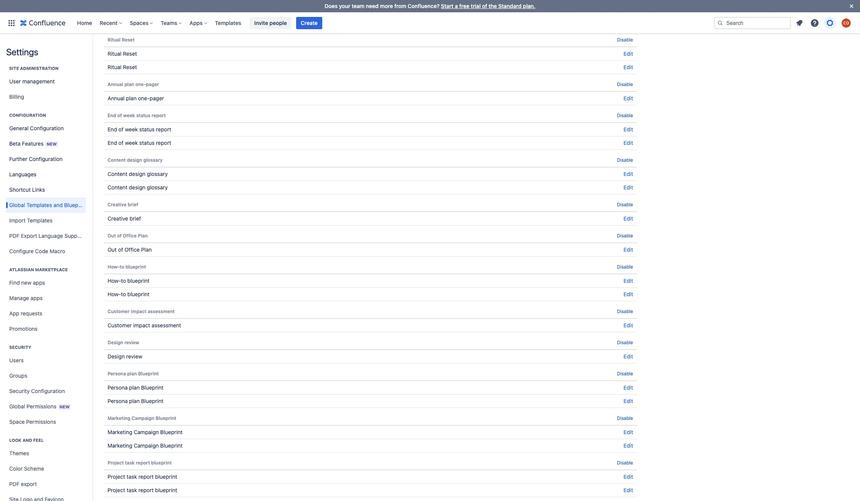 Task type: vqa. For each thing, say whether or not it's contained in the screenshot.
open image
no



Task type: describe. For each thing, give the bounding box(es) containing it.
themes
[[9, 450, 29, 457]]

5 edit from the top
[[624, 140, 633, 146]]

export
[[21, 481, 37, 487]]

start a free trial of the standard plan. link
[[441, 3, 536, 9]]

2 vertical spatial to
[[121, 291, 126, 297]]

close image
[[847, 2, 857, 11]]

invite people button
[[250, 17, 292, 29]]

2 end of week status report from the top
[[108, 126, 171, 133]]

1 vertical spatial apps
[[30, 295, 43, 301]]

configuration group
[[6, 105, 89, 261]]

18 edit link from the top
[[624, 473, 633, 480]]

configuration for general
[[30, 125, 64, 131]]

2 vertical spatial status
[[139, 140, 155, 146]]

further configuration
[[9, 156, 63, 162]]

new
[[21, 279, 32, 286]]

disable for annual plan one-pager
[[617, 81, 633, 87]]

configure code macro
[[9, 248, 65, 254]]

1 ritual reset from the top
[[108, 37, 135, 43]]

site administration group
[[6, 58, 86, 107]]

19 edit link from the top
[[624, 487, 633, 493]]

1 vertical spatial status
[[139, 126, 155, 133]]

start
[[441, 3, 454, 9]]

languages
[[9, 171, 36, 178]]

home link
[[75, 17, 94, 29]]

Search field
[[714, 17, 791, 29]]

9 edit link from the top
[[624, 246, 633, 253]]

13 edit link from the top
[[624, 353, 633, 360]]

pdf export
[[9, 481, 37, 487]]

security configuration
[[9, 388, 65, 394]]

design for disable
[[108, 340, 123, 346]]

4 edit link from the top
[[624, 126, 633, 133]]

2 edit from the top
[[624, 64, 633, 70]]

site
[[9, 66, 19, 71]]

6 edit from the top
[[624, 171, 633, 177]]

support
[[64, 233, 84, 239]]

configuration for further
[[29, 156, 63, 162]]

blueprint for disable 'link' associated with marketing campaign blueprint
[[156, 415, 176, 421]]

trial
[[471, 3, 481, 9]]

review for disable
[[125, 340, 139, 346]]

1 edit from the top
[[624, 50, 633, 57]]

how-to blueprint for 10th the edit link from the bottom of the page
[[108, 277, 150, 284]]

disable link for ritual reset
[[617, 37, 633, 43]]

out of office plan for disable
[[108, 233, 148, 239]]

general configuration link
[[6, 121, 86, 136]]

assessment for edit
[[152, 322, 181, 329]]

standard
[[499, 3, 522, 9]]

disable link for end of week status report
[[617, 113, 633, 118]]

settings icon image
[[826, 18, 835, 27]]

11 edit link from the top
[[624, 291, 633, 297]]

1 voting from the top
[[108, 6, 122, 12]]

disable for project task report blueprint
[[617, 460, 633, 466]]

color
[[9, 465, 23, 472]]

10 edit link from the top
[[624, 277, 633, 284]]

customer impact assessment for disable
[[108, 309, 175, 314]]

disable link for how-to blueprint
[[617, 264, 633, 270]]

groups
[[9, 372, 27, 379]]

marketing campaign blueprint for third the edit link from the bottom
[[108, 442, 183, 449]]

import templates
[[9, 217, 53, 224]]

marketplace
[[35, 267, 68, 272]]

end for 5th the edit link from the top
[[108, 140, 117, 146]]

app requests link
[[6, 306, 86, 321]]

security group
[[6, 337, 86, 432]]

language
[[39, 233, 63, 239]]

configure
[[9, 248, 34, 254]]

6 edit link from the top
[[624, 171, 633, 177]]

creative for disable
[[108, 202, 127, 208]]

content for disable 'link' corresponding to content design glossary
[[108, 157, 126, 163]]

billing
[[9, 93, 24, 100]]

end for fourth the edit link
[[108, 126, 117, 133]]

marketing for disable 'link' associated with marketing campaign blueprint
[[108, 415, 130, 421]]

groups link
[[6, 368, 86, 384]]

global templates and blueprints link
[[6, 198, 89, 213]]

16 edit link from the top
[[624, 429, 633, 435]]

global element
[[5, 12, 713, 34]]

plan for disable
[[138, 233, 148, 239]]

week for fourth the edit link
[[125, 126, 138, 133]]

2 content design glossary from the top
[[108, 171, 168, 177]]

1 edit link from the top
[[624, 50, 633, 57]]

16 edit from the top
[[624, 429, 633, 435]]

plan for 17th the edit link from the bottom of the page
[[126, 95, 137, 101]]

customer for disable
[[108, 309, 130, 314]]

people
[[270, 19, 287, 26]]

pdf for pdf export
[[9, 481, 19, 487]]

10 edit from the top
[[624, 277, 633, 284]]

3 edit from the top
[[624, 95, 633, 101]]

create
[[301, 19, 318, 26]]

12 edit from the top
[[624, 322, 633, 329]]

design for edit
[[108, 353, 125, 360]]

7 edit link from the top
[[624, 184, 633, 191]]

disable for customer impact assessment
[[617, 309, 633, 314]]

your
[[339, 3, 351, 9]]

1 vertical spatial to
[[121, 277, 126, 284]]

blueprint for 14th the edit link from the top
[[141, 384, 163, 391]]

the
[[489, 3, 497, 9]]

0 vertical spatial apps
[[33, 279, 45, 286]]

marketing for third the edit link from the bottom
[[108, 442, 132, 449]]

apps button
[[187, 17, 210, 29]]

19 edit from the top
[[624, 487, 633, 493]]

teams button
[[158, 17, 185, 29]]

2 ritual from the top
[[108, 50, 122, 57]]

manage
[[9, 295, 29, 301]]

disable for out of office plan
[[617, 233, 633, 239]]

settings
[[6, 47, 38, 57]]

shortcut links
[[9, 186, 45, 193]]

assessment for disable
[[148, 309, 175, 314]]

1 voting table from the top
[[108, 6, 136, 12]]

content for 14th the edit link from the bottom of the page
[[108, 171, 127, 177]]

does your team need more from confluence? start a free trial of the standard plan.
[[325, 3, 536, 9]]

1 content design glossary from the top
[[108, 157, 163, 163]]

spaces
[[130, 19, 148, 26]]

glossary for 14th the edit link from the bottom of the page
[[147, 171, 168, 177]]

promotions
[[9, 326, 37, 332]]

glossary for disable 'link' corresponding to content design glossary
[[143, 157, 163, 163]]

design for 14th the edit link from the bottom of the page
[[129, 171, 146, 177]]

security configuration link
[[6, 384, 86, 399]]

blueprint for disable 'link' associated with persona plan blueprint
[[138, 371, 159, 377]]

2 project from the top
[[108, 473, 125, 480]]

disable for persona plan blueprint
[[617, 371, 633, 377]]

configure code macro link
[[6, 244, 86, 259]]

shortcut links link
[[6, 182, 86, 198]]

pdf export language support link
[[6, 228, 86, 244]]

marketing campaign blueprint for disable 'link' associated with marketing campaign blueprint
[[108, 415, 176, 421]]

features
[[22, 140, 44, 147]]

banner containing home
[[0, 12, 860, 34]]

promotions link
[[6, 321, 86, 337]]

free
[[460, 3, 470, 9]]

week for end of week status report disable 'link'
[[123, 113, 135, 118]]

week for 5th the edit link from the top
[[125, 140, 138, 146]]

2 edit link from the top
[[624, 64, 633, 70]]

user management
[[9, 78, 55, 85]]

themes link
[[6, 446, 86, 461]]

import templates link
[[6, 213, 86, 228]]

3 ritual reset from the top
[[108, 64, 137, 70]]

3 content design glossary from the top
[[108, 184, 168, 191]]

project task report blueprint for disable 'link' associated with project task report blueprint
[[108, 460, 172, 466]]

plan for 15th the edit link from the top of the page
[[129, 398, 140, 404]]

annual for edit
[[108, 95, 125, 101]]

users
[[9, 357, 24, 364]]

invite
[[254, 19, 268, 26]]

2 ritual reset from the top
[[108, 50, 137, 57]]

8 edit from the top
[[624, 215, 633, 222]]

4 edit from the top
[[624, 126, 633, 133]]

persona for disable 'link' associated with persona plan blueprint
[[108, 371, 126, 377]]

space permissions link
[[6, 414, 86, 430]]

13 edit from the top
[[624, 353, 633, 360]]

global permissions new
[[9, 403, 70, 409]]

apps
[[190, 19, 203, 26]]

1 end of week status report from the top
[[108, 113, 166, 118]]

impact for edit
[[133, 322, 150, 329]]

general configuration
[[9, 125, 64, 131]]

11 edit from the top
[[624, 291, 633, 297]]

pdf export link
[[6, 477, 86, 492]]

how-to blueprint for how-to blueprint disable 'link'
[[108, 264, 146, 270]]

disable for ritual reset
[[617, 37, 633, 43]]

does
[[325, 3, 338, 9]]

manage apps link
[[6, 291, 86, 306]]

configuration for security
[[31, 388, 65, 394]]

find new apps
[[9, 279, 45, 286]]

8 edit link from the top
[[624, 215, 633, 222]]

14 edit from the top
[[624, 384, 633, 391]]

office for edit
[[125, 246, 140, 253]]

home
[[77, 19, 92, 26]]

look
[[9, 438, 21, 443]]

project task report blueprint for second the edit link from the bottom
[[108, 473, 177, 480]]

more
[[380, 3, 393, 9]]

administration
[[20, 66, 59, 71]]

7 edit from the top
[[624, 184, 633, 191]]

a
[[455, 3, 458, 9]]

requests
[[21, 310, 42, 317]]

3 edit link from the top
[[624, 95, 633, 101]]

how- for how-to blueprint disable 'link'
[[108, 264, 120, 270]]

space
[[9, 419, 25, 425]]

collapse sidebar image
[[84, 38, 101, 53]]

office for disable
[[123, 233, 137, 239]]

blueprints
[[64, 202, 89, 208]]

feel
[[33, 438, 44, 443]]

disable link for annual plan one-pager
[[617, 81, 633, 87]]

templates link
[[213, 17, 244, 29]]

global for global permissions new
[[9, 403, 25, 409]]



Task type: locate. For each thing, give the bounding box(es) containing it.
beta features new
[[9, 140, 57, 147]]

annual plan one-pager for disable
[[108, 81, 159, 87]]

1 vertical spatial persona
[[108, 384, 128, 391]]

2 out of office plan from the top
[[108, 246, 152, 253]]

0 vertical spatial and
[[54, 202, 63, 208]]

3 ritual from the top
[[108, 64, 122, 70]]

1 end from the top
[[108, 113, 116, 118]]

and left the blueprints
[[54, 202, 63, 208]]

0 vertical spatial assessment
[[148, 309, 175, 314]]

project task report blueprint for 19th the edit link from the top of the page
[[108, 487, 177, 493]]

1 how- from the top
[[108, 264, 120, 270]]

templates inside global element
[[215, 19, 241, 26]]

your profile and preferences image
[[842, 18, 851, 27]]

help icon image
[[811, 18, 820, 27]]

report
[[152, 113, 166, 118], [156, 126, 171, 133], [156, 140, 171, 146], [136, 460, 150, 466], [139, 473, 154, 480], [139, 487, 154, 493]]

management
[[22, 78, 55, 85]]

how-to blueprint
[[108, 264, 146, 270], [108, 277, 150, 284], [108, 291, 150, 297]]

reset for second the edit link
[[123, 64, 137, 70]]

2 vertical spatial content
[[108, 184, 127, 191]]

2 project task report blueprint from the top
[[108, 473, 177, 480]]

2 creative brief from the top
[[108, 215, 141, 222]]

2 vertical spatial how-
[[108, 291, 121, 297]]

pager for disable
[[146, 81, 159, 87]]

0 vertical spatial week
[[123, 113, 135, 118]]

1 creative brief from the top
[[108, 202, 138, 208]]

office
[[123, 233, 137, 239], [125, 246, 140, 253]]

0 vertical spatial persona
[[108, 371, 126, 377]]

table right recent
[[125, 19, 138, 26]]

spaces button
[[128, 17, 156, 29]]

recent
[[100, 19, 118, 26]]

edit
[[624, 50, 633, 57], [624, 64, 633, 70], [624, 95, 633, 101], [624, 126, 633, 133], [624, 140, 633, 146], [624, 171, 633, 177], [624, 184, 633, 191], [624, 215, 633, 222], [624, 246, 633, 253], [624, 277, 633, 284], [624, 291, 633, 297], [624, 322, 633, 329], [624, 353, 633, 360], [624, 384, 633, 391], [624, 398, 633, 404], [624, 429, 633, 435], [624, 442, 633, 449], [624, 473, 633, 480], [624, 487, 633, 493]]

notification icon image
[[795, 18, 804, 27]]

manage apps
[[9, 295, 43, 301]]

banner
[[0, 12, 860, 34]]

global for global templates and blueprints
[[9, 202, 25, 208]]

marketing campaign blueprint for fourth the edit link from the bottom of the page
[[108, 429, 183, 435]]

and
[[54, 202, 63, 208], [23, 438, 32, 443]]

annual plan one-pager
[[108, 81, 159, 87], [108, 95, 164, 101]]

0 vertical spatial brief
[[128, 202, 138, 208]]

campaign for disable 'link' associated with marketing campaign blueprint
[[132, 415, 154, 421]]

and inside 'configuration' group
[[54, 202, 63, 208]]

disable link for out of office plan
[[617, 233, 633, 239]]

2 vertical spatial end
[[108, 140, 117, 146]]

plan for disable 'link' associated with persona plan blueprint
[[127, 371, 137, 377]]

7 disable link from the top
[[617, 233, 633, 239]]

1 vertical spatial pager
[[150, 95, 164, 101]]

0 vertical spatial pager
[[146, 81, 159, 87]]

1 vertical spatial brief
[[130, 215, 141, 222]]

how- for 10th the edit link from the bottom of the page
[[108, 277, 121, 284]]

configuration
[[9, 113, 46, 118], [30, 125, 64, 131], [29, 156, 63, 162], [31, 388, 65, 394]]

blueprint
[[138, 371, 159, 377], [141, 384, 163, 391], [141, 398, 163, 404], [156, 415, 176, 421], [160, 429, 183, 435], [160, 442, 183, 449]]

0 vertical spatial plan
[[138, 233, 148, 239]]

8 disable from the top
[[617, 264, 633, 270]]

scheme
[[24, 465, 44, 472]]

pdf left "export"
[[9, 481, 19, 487]]

15 edit from the top
[[624, 398, 633, 404]]

8 disable link from the top
[[617, 264, 633, 270]]

2 pdf from the top
[[9, 481, 19, 487]]

1 design review from the top
[[108, 340, 139, 346]]

1 content from the top
[[108, 157, 126, 163]]

2 vertical spatial marketing
[[108, 442, 132, 449]]

impact for disable
[[131, 309, 147, 314]]

2 vertical spatial ritual reset
[[108, 64, 137, 70]]

customer for edit
[[108, 322, 132, 329]]

atlassian
[[9, 267, 34, 272]]

2 annual plan one-pager from the top
[[108, 95, 164, 101]]

review
[[125, 340, 139, 346], [126, 353, 142, 360]]

0 vertical spatial impact
[[131, 309, 147, 314]]

1 vertical spatial content
[[108, 171, 127, 177]]

find new apps link
[[6, 275, 86, 291]]

2 creative from the top
[[108, 215, 128, 222]]

0 vertical spatial customer impact assessment
[[108, 309, 175, 314]]

1 marketing from the top
[[108, 415, 130, 421]]

disable for voting table
[[617, 6, 633, 12]]

further
[[9, 156, 27, 162]]

2 vertical spatial persona
[[108, 398, 128, 404]]

10 disable from the top
[[617, 340, 633, 346]]

templates
[[215, 19, 241, 26], [27, 202, 52, 208], [27, 217, 53, 224]]

configuration inside security group
[[31, 388, 65, 394]]

2 vertical spatial campaign
[[134, 442, 159, 449]]

table up spaces
[[123, 6, 136, 12]]

9 edit from the top
[[624, 246, 633, 253]]

1 vertical spatial templates
[[27, 202, 52, 208]]

permissions down global permissions new
[[26, 419, 56, 425]]

review for edit
[[126, 353, 142, 360]]

0 vertical spatial table
[[123, 6, 136, 12]]

4 disable from the top
[[617, 113, 633, 118]]

1 vertical spatial design review
[[108, 353, 142, 360]]

permissions for global
[[27, 403, 56, 409]]

1 vertical spatial design
[[108, 353, 125, 360]]

2 vertical spatial design
[[129, 184, 146, 191]]

need
[[366, 3, 379, 9]]

1 ritual from the top
[[108, 37, 121, 43]]

design review for edit
[[108, 353, 142, 360]]

0 vertical spatial design
[[127, 157, 142, 163]]

marketing for fourth the edit link from the bottom of the page
[[108, 429, 132, 435]]

0 vertical spatial content
[[108, 157, 126, 163]]

templates for import templates
[[27, 217, 53, 224]]

1 vertical spatial annual
[[108, 95, 125, 101]]

1 vertical spatial customer
[[108, 322, 132, 329]]

1 persona plan blueprint from the top
[[108, 371, 159, 377]]

1 annual plan one-pager from the top
[[108, 81, 159, 87]]

reset
[[122, 37, 135, 43], [123, 50, 137, 57], [123, 64, 137, 70]]

disable link for project task report blueprint
[[617, 460, 633, 466]]

0 vertical spatial annual plan one-pager
[[108, 81, 159, 87]]

creative brief for disable
[[108, 202, 138, 208]]

confluence image
[[20, 18, 66, 27], [20, 18, 66, 27]]

teams
[[161, 19, 177, 26]]

pager for edit
[[150, 95, 164, 101]]

2 vertical spatial task
[[127, 487, 137, 493]]

2 vertical spatial persona plan blueprint
[[108, 398, 163, 404]]

0 vertical spatial content design glossary
[[108, 157, 163, 163]]

7 disable from the top
[[617, 233, 633, 239]]

global templates and blueprints
[[9, 202, 89, 208]]

3 content from the top
[[108, 184, 127, 191]]

1 vertical spatial reset
[[123, 50, 137, 57]]

1 vertical spatial plan
[[141, 246, 152, 253]]

persona plan blueprint for 14th the edit link from the top
[[108, 384, 163, 391]]

export
[[21, 233, 37, 239]]

security up users
[[9, 345, 31, 350]]

1 horizontal spatial new
[[59, 404, 70, 409]]

1 customer impact assessment from the top
[[108, 309, 175, 314]]

permissions
[[27, 403, 56, 409], [26, 419, 56, 425]]

persona plan blueprint for 15th the edit link from the top of the page
[[108, 398, 163, 404]]

0 vertical spatial how-to blueprint
[[108, 264, 146, 270]]

color scheme
[[9, 465, 44, 472]]

0 vertical spatial task
[[125, 460, 135, 466]]

apps up the requests
[[30, 295, 43, 301]]

global inside 'configuration' group
[[9, 202, 25, 208]]

to
[[120, 264, 124, 270], [121, 277, 126, 284], [121, 291, 126, 297]]

0 vertical spatial marketing campaign blueprint
[[108, 415, 176, 421]]

campaign for third the edit link from the bottom
[[134, 442, 159, 449]]

1 vertical spatial permissions
[[26, 419, 56, 425]]

creative for edit
[[108, 215, 128, 222]]

design
[[127, 157, 142, 163], [129, 171, 146, 177], [129, 184, 146, 191]]

voting table
[[108, 6, 136, 12], [108, 19, 138, 26]]

2 vertical spatial how-to blueprint
[[108, 291, 150, 297]]

9 disable from the top
[[617, 309, 633, 314]]

1 out from the top
[[108, 233, 116, 239]]

3 project task report blueprint from the top
[[108, 487, 177, 493]]

security for security configuration
[[9, 388, 30, 394]]

0 vertical spatial project task report blueprint
[[108, 460, 172, 466]]

design review for disable
[[108, 340, 139, 346]]

recent button
[[97, 17, 125, 29]]

1 vertical spatial end of week status report
[[108, 126, 171, 133]]

disable link
[[617, 6, 633, 12], [617, 37, 633, 43], [617, 81, 633, 87], [617, 113, 633, 118], [617, 157, 633, 163], [617, 202, 633, 208], [617, 233, 633, 239], [617, 264, 633, 270], [617, 309, 633, 314], [617, 340, 633, 346], [617, 371, 633, 377], [617, 415, 633, 421], [617, 460, 633, 466]]

new inside beta features new
[[47, 141, 57, 146]]

new down security configuration link
[[59, 404, 70, 409]]

pdf
[[9, 233, 19, 239], [9, 481, 19, 487]]

import
[[9, 217, 26, 224]]

general
[[9, 125, 29, 131]]

1 vertical spatial assessment
[[152, 322, 181, 329]]

and inside group
[[23, 438, 32, 443]]

how-to blueprint for 9th the edit link from the bottom of the page
[[108, 291, 150, 297]]

annual
[[108, 81, 123, 87], [108, 95, 125, 101]]

1 horizontal spatial and
[[54, 202, 63, 208]]

2 vertical spatial ritual
[[108, 64, 122, 70]]

6 disable from the top
[[617, 202, 633, 208]]

reset for disable 'link' for ritual reset
[[122, 37, 135, 43]]

0 vertical spatial to
[[120, 264, 124, 270]]

3 end of week status report from the top
[[108, 140, 171, 146]]

atlassian marketplace group
[[6, 259, 86, 339]]

persona plan blueprint
[[108, 371, 159, 377], [108, 384, 163, 391], [108, 398, 163, 404]]

1 vertical spatial persona plan blueprint
[[108, 384, 163, 391]]

voting up the recent popup button
[[108, 6, 122, 12]]

1 project from the top
[[108, 460, 124, 466]]

blueprint for third the edit link from the bottom
[[160, 442, 183, 449]]

links
[[32, 186, 45, 193]]

0 vertical spatial permissions
[[27, 403, 56, 409]]

annual for disable
[[108, 81, 123, 87]]

1 vertical spatial new
[[59, 404, 70, 409]]

0 vertical spatial glossary
[[143, 157, 163, 163]]

pdf left export
[[9, 233, 19, 239]]

week
[[123, 113, 135, 118], [125, 126, 138, 133], [125, 140, 138, 146]]

0 vertical spatial customer
[[108, 309, 130, 314]]

1 vertical spatial marketing
[[108, 429, 132, 435]]

0 vertical spatial marketing
[[108, 415, 130, 421]]

1 vertical spatial content design glossary
[[108, 171, 168, 177]]

search image
[[718, 20, 724, 26]]

team
[[352, 3, 365, 9]]

invite people
[[254, 19, 287, 26]]

1 customer from the top
[[108, 309, 130, 314]]

from
[[395, 3, 406, 9]]

disable link for voting table
[[617, 6, 633, 12]]

global up space
[[9, 403, 25, 409]]

2 vertical spatial project task report blueprint
[[108, 487, 177, 493]]

1 creative from the top
[[108, 202, 127, 208]]

new for permissions
[[59, 404, 70, 409]]

persona
[[108, 371, 126, 377], [108, 384, 128, 391], [108, 398, 128, 404]]

disable for design review
[[617, 340, 633, 346]]

1 vertical spatial marketing campaign blueprint
[[108, 429, 183, 435]]

pdf inside 'configuration' group
[[9, 233, 19, 239]]

1 disable from the top
[[617, 6, 633, 12]]

configuration down groups link
[[31, 388, 65, 394]]

assessment
[[148, 309, 175, 314], [152, 322, 181, 329]]

new down general configuration link
[[47, 141, 57, 146]]

17 edit from the top
[[624, 442, 633, 449]]

plan for disable 'link' corresponding to annual plan one-pager
[[125, 81, 134, 87]]

creative brief
[[108, 202, 138, 208], [108, 215, 141, 222]]

permissions down security configuration link
[[27, 403, 56, 409]]

6 disable link from the top
[[617, 202, 633, 208]]

1 vertical spatial creative brief
[[108, 215, 141, 222]]

2 design from the top
[[108, 353, 125, 360]]

pdf for pdf export language support
[[9, 233, 19, 239]]

disable link for creative brief
[[617, 202, 633, 208]]

brief for edit
[[130, 215, 141, 222]]

5 disable link from the top
[[617, 157, 633, 163]]

one- for edit
[[138, 95, 150, 101]]

12 edit link from the top
[[624, 322, 633, 329]]

apps right new
[[33, 279, 45, 286]]

out for edit
[[108, 246, 117, 253]]

11 disable link from the top
[[617, 371, 633, 377]]

plan
[[138, 233, 148, 239], [141, 246, 152, 253]]

2 persona plan blueprint from the top
[[108, 384, 163, 391]]

impact
[[131, 309, 147, 314], [133, 322, 150, 329]]

shortcut
[[9, 186, 31, 193]]

pdf export language support
[[9, 233, 84, 239]]

voting left spaces
[[108, 19, 124, 26]]

0 vertical spatial end of week status report
[[108, 113, 166, 118]]

1 vertical spatial how-
[[108, 277, 121, 284]]

2 design review from the top
[[108, 353, 142, 360]]

15 edit link from the top
[[624, 398, 633, 404]]

0 vertical spatial how-
[[108, 264, 120, 270]]

disable link for content design glossary
[[617, 157, 633, 163]]

out for disable
[[108, 233, 116, 239]]

1 vertical spatial how-to blueprint
[[108, 277, 150, 284]]

edit link
[[624, 50, 633, 57], [624, 64, 633, 70], [624, 95, 633, 101], [624, 126, 633, 133], [624, 140, 633, 146], [624, 171, 633, 177], [624, 184, 633, 191], [624, 215, 633, 222], [624, 246, 633, 253], [624, 277, 633, 284], [624, 291, 633, 297], [624, 322, 633, 329], [624, 353, 633, 360], [624, 384, 633, 391], [624, 398, 633, 404], [624, 429, 633, 435], [624, 442, 633, 449], [624, 473, 633, 480], [624, 487, 633, 493]]

1 vertical spatial security
[[9, 388, 30, 394]]

project task report blueprint
[[108, 460, 172, 466], [108, 473, 177, 480], [108, 487, 177, 493]]

new for features
[[47, 141, 57, 146]]

global inside security group
[[9, 403, 25, 409]]

end
[[108, 113, 116, 118], [108, 126, 117, 133], [108, 140, 117, 146]]

persona for 14th the edit link from the top
[[108, 384, 128, 391]]

disable link for design review
[[617, 340, 633, 346]]

content
[[108, 157, 126, 163], [108, 171, 127, 177], [108, 184, 127, 191]]

status
[[136, 113, 150, 118], [139, 126, 155, 133], [139, 140, 155, 146]]

customer impact assessment for edit
[[108, 322, 181, 329]]

5 edit link from the top
[[624, 140, 633, 146]]

permissions for space
[[26, 419, 56, 425]]

1 vertical spatial week
[[125, 126, 138, 133]]

confluence?
[[408, 3, 440, 9]]

0 vertical spatial end
[[108, 113, 116, 118]]

end for end of week status report disable 'link'
[[108, 113, 116, 118]]

user
[[9, 78, 21, 85]]

1 vertical spatial ritual
[[108, 50, 122, 57]]

configuration up general
[[9, 113, 46, 118]]

design for disable 'link' corresponding to content design glossary
[[127, 157, 142, 163]]

2 marketing campaign blueprint from the top
[[108, 429, 183, 435]]

disable for how-to blueprint
[[617, 264, 633, 270]]

3 marketing from the top
[[108, 442, 132, 449]]

blueprint for 15th the edit link from the top of the page
[[141, 398, 163, 404]]

1 vertical spatial review
[[126, 353, 142, 360]]

disable link for persona plan blueprint
[[617, 371, 633, 377]]

10 disable link from the top
[[617, 340, 633, 346]]

campaign for fourth the edit link from the bottom of the page
[[134, 429, 159, 435]]

1 out of office plan from the top
[[108, 233, 148, 239]]

1 vertical spatial table
[[125, 19, 138, 26]]

1 vertical spatial creative
[[108, 215, 128, 222]]

14 edit link from the top
[[624, 384, 633, 391]]

templates right apps popup button
[[215, 19, 241, 26]]

brief for disable
[[128, 202, 138, 208]]

new inside global permissions new
[[59, 404, 70, 409]]

1 vertical spatial task
[[127, 473, 137, 480]]

1 marketing campaign blueprint from the top
[[108, 415, 176, 421]]

apps
[[33, 279, 45, 286], [30, 295, 43, 301]]

13 disable link from the top
[[617, 460, 633, 466]]

marketing campaign blueprint
[[108, 415, 176, 421], [108, 429, 183, 435], [108, 442, 183, 449]]

4 disable link from the top
[[617, 113, 633, 118]]

0 vertical spatial templates
[[215, 19, 241, 26]]

blueprint for fourth the edit link from the bottom of the page
[[160, 429, 183, 435]]

1 security from the top
[[9, 345, 31, 350]]

project
[[108, 460, 124, 466], [108, 473, 125, 480], [108, 487, 125, 493]]

look and feel group
[[6, 430, 86, 501]]

1 vertical spatial project task report blueprint
[[108, 473, 177, 480]]

0 horizontal spatial and
[[23, 438, 32, 443]]

further configuration link
[[6, 151, 86, 167]]

disable
[[617, 6, 633, 12], [617, 37, 633, 43], [617, 81, 633, 87], [617, 113, 633, 118], [617, 157, 633, 163], [617, 202, 633, 208], [617, 233, 633, 239], [617, 264, 633, 270], [617, 309, 633, 314], [617, 340, 633, 346], [617, 371, 633, 377], [617, 415, 633, 421], [617, 460, 633, 466]]

configuration up languages "link"
[[29, 156, 63, 162]]

global up import
[[9, 202, 25, 208]]

2 voting table from the top
[[108, 19, 138, 26]]

disable for end of week status report
[[617, 113, 633, 118]]

0 vertical spatial new
[[47, 141, 57, 146]]

app
[[9, 310, 19, 317]]

3 persona plan blueprint from the top
[[108, 398, 163, 404]]

persona plan blueprint for disable 'link' associated with persona plan blueprint
[[108, 371, 159, 377]]

1 vertical spatial glossary
[[147, 171, 168, 177]]

create link
[[296, 17, 322, 29]]

customer
[[108, 309, 130, 314], [108, 322, 132, 329]]

3 marketing campaign blueprint from the top
[[108, 442, 183, 449]]

users link
[[6, 353, 86, 368]]

1 design from the top
[[108, 340, 123, 346]]

configuration up beta features new
[[30, 125, 64, 131]]

2 vertical spatial end of week status report
[[108, 140, 171, 146]]

0 vertical spatial ritual
[[108, 37, 121, 43]]

templates for global templates and blueprints
[[27, 202, 52, 208]]

plan
[[125, 81, 134, 87], [126, 95, 137, 101], [127, 371, 137, 377], [129, 384, 140, 391], [129, 398, 140, 404]]

space permissions
[[9, 419, 56, 425]]

disable link for marketing campaign blueprint
[[617, 415, 633, 421]]

plan.
[[523, 3, 536, 9]]

1 annual from the top
[[108, 81, 123, 87]]

task
[[125, 460, 135, 466], [127, 473, 137, 480], [127, 487, 137, 493]]

one- for disable
[[135, 81, 146, 87]]

3 how-to blueprint from the top
[[108, 291, 150, 297]]

app requests
[[9, 310, 42, 317]]

find
[[9, 279, 20, 286]]

0 vertical spatial office
[[123, 233, 137, 239]]

templates down links
[[27, 202, 52, 208]]

2 vertical spatial project
[[108, 487, 125, 493]]

3 disable link from the top
[[617, 81, 633, 87]]

pager
[[146, 81, 159, 87], [150, 95, 164, 101]]

3 how- from the top
[[108, 291, 121, 297]]

18 edit from the top
[[624, 473, 633, 480]]

17 edit link from the top
[[624, 442, 633, 449]]

persona for 15th the edit link from the top of the page
[[108, 398, 128, 404]]

security
[[9, 345, 31, 350], [9, 388, 30, 394]]

3 project from the top
[[108, 487, 125, 493]]

color scheme link
[[6, 461, 86, 477]]

and left feel
[[23, 438, 32, 443]]

2 how-to blueprint from the top
[[108, 277, 150, 284]]

glossary for 7th the edit link from the top
[[147, 184, 168, 191]]

1 project task report blueprint from the top
[[108, 460, 172, 466]]

1 vertical spatial and
[[23, 438, 32, 443]]

1 vertical spatial campaign
[[134, 429, 159, 435]]

2 how- from the top
[[108, 277, 121, 284]]

2 annual from the top
[[108, 95, 125, 101]]

0 vertical spatial campaign
[[132, 415, 154, 421]]

0 vertical spatial one-
[[135, 81, 146, 87]]

content for 7th the edit link from the top
[[108, 184, 127, 191]]

1 vertical spatial office
[[125, 246, 140, 253]]

2 security from the top
[[9, 388, 30, 394]]

user management link
[[6, 74, 86, 89]]

2 vertical spatial content design glossary
[[108, 184, 168, 191]]

design for 7th the edit link from the top
[[129, 184, 146, 191]]

13 disable from the top
[[617, 460, 633, 466]]

1 vertical spatial design
[[129, 171, 146, 177]]

0 vertical spatial design review
[[108, 340, 139, 346]]

new
[[47, 141, 57, 146], [59, 404, 70, 409]]

pdf inside 'look and feel' group
[[9, 481, 19, 487]]

2 vertical spatial templates
[[27, 217, 53, 224]]

0 vertical spatial status
[[136, 113, 150, 118]]

2 vertical spatial marketing campaign blueprint
[[108, 442, 183, 449]]

end of week status report
[[108, 113, 166, 118], [108, 126, 171, 133], [108, 140, 171, 146]]

0 vertical spatial pdf
[[9, 233, 19, 239]]

atlassian marketplace
[[9, 267, 68, 272]]

macro
[[50, 248, 65, 254]]

2 global from the top
[[9, 403, 25, 409]]

disable link for customer impact assessment
[[617, 309, 633, 314]]

0 vertical spatial out of office plan
[[108, 233, 148, 239]]

2 end from the top
[[108, 126, 117, 133]]

0 vertical spatial creative brief
[[108, 202, 138, 208]]

1 vertical spatial global
[[9, 403, 25, 409]]

0 vertical spatial persona plan blueprint
[[108, 371, 159, 377]]

appswitcher icon image
[[7, 18, 16, 27]]

2 voting from the top
[[108, 19, 124, 26]]

2 out from the top
[[108, 246, 117, 253]]

templates up pdf export language support link
[[27, 217, 53, 224]]

disable for creative brief
[[617, 202, 633, 208]]

ritual reset
[[108, 37, 135, 43], [108, 50, 137, 57], [108, 64, 137, 70]]

security down groups
[[9, 388, 30, 394]]

1 vertical spatial pdf
[[9, 481, 19, 487]]

0 vertical spatial reset
[[122, 37, 135, 43]]



